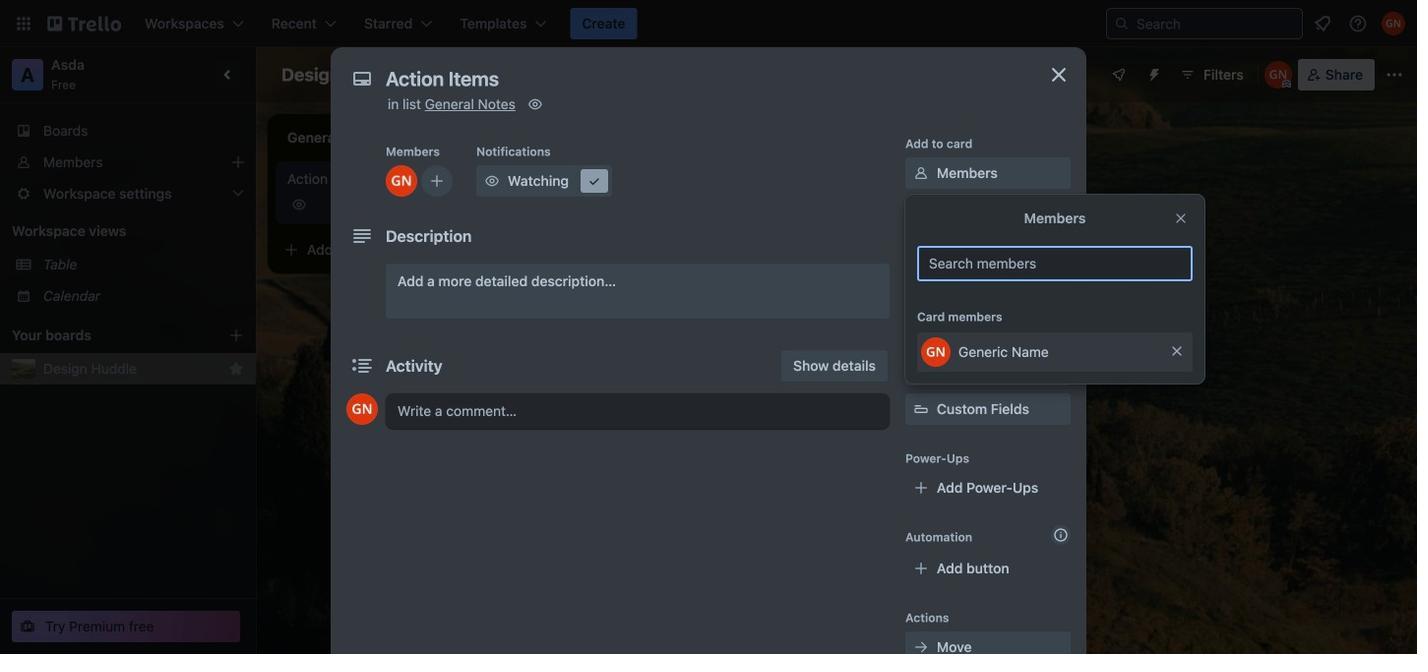 Task type: describe. For each thing, give the bounding box(es) containing it.
Board name text field
[[272, 59, 415, 91]]

primary element
[[0, 0, 1417, 47]]

add members to card image
[[429, 171, 445, 191]]

automation image
[[1139, 59, 1166, 87]]

open information menu image
[[1348, 14, 1368, 33]]

star or unstar board image
[[427, 67, 443, 83]]

0 vertical spatial generic name (genericname34) image
[[1264, 61, 1292, 89]]

show menu image
[[1385, 65, 1404, 85]]

starred icon image
[[228, 361, 244, 377]]



Task type: locate. For each thing, give the bounding box(es) containing it.
1 horizontal spatial generic name (genericname34) image
[[1264, 61, 1292, 89]]

Write a comment text field
[[386, 394, 890, 429]]

power ups image
[[1111, 67, 1127, 83]]

add board image
[[228, 328, 244, 343]]

0 horizontal spatial sm image
[[482, 171, 502, 191]]

1 vertical spatial generic name (genericname34) image
[[386, 165, 417, 197]]

workspace visible image
[[462, 67, 478, 83]]

sm image
[[525, 94, 545, 114], [911, 163, 931, 183], [911, 360, 931, 380], [911, 638, 931, 654]]

your boards with 1 items element
[[12, 324, 199, 347]]

Search field
[[1130, 10, 1302, 37]]

1 sm image from the left
[[482, 171, 502, 191]]

0 notifications image
[[1311, 12, 1334, 35]]

generic name (genericname34) image
[[1382, 12, 1405, 35], [496, 193, 520, 217], [921, 338, 951, 367], [346, 394, 378, 425]]

search image
[[1114, 16, 1130, 31]]

labels image
[[911, 203, 931, 222]]

None text field
[[376, 61, 1025, 96]]

board image
[[502, 66, 518, 82]]

generic name (genericname34) image left the 'add members to card' image
[[386, 165, 417, 197]]

Search members text field
[[917, 246, 1193, 281]]

generic name (genericname34) image down the search field
[[1264, 61, 1292, 89]]

create from template… image
[[504, 242, 520, 258]]

1 horizontal spatial sm image
[[585, 171, 604, 191]]

0 horizontal spatial generic name (genericname34) image
[[386, 165, 417, 197]]

2 sm image from the left
[[585, 171, 604, 191]]

generic name (genericname34) image
[[1264, 61, 1292, 89], [386, 165, 417, 197]]

close dialog image
[[1047, 63, 1071, 87]]

sm image
[[482, 171, 502, 191], [585, 171, 604, 191]]



Task type: vqa. For each thing, say whether or not it's contained in the screenshot.
rightmost teams
no



